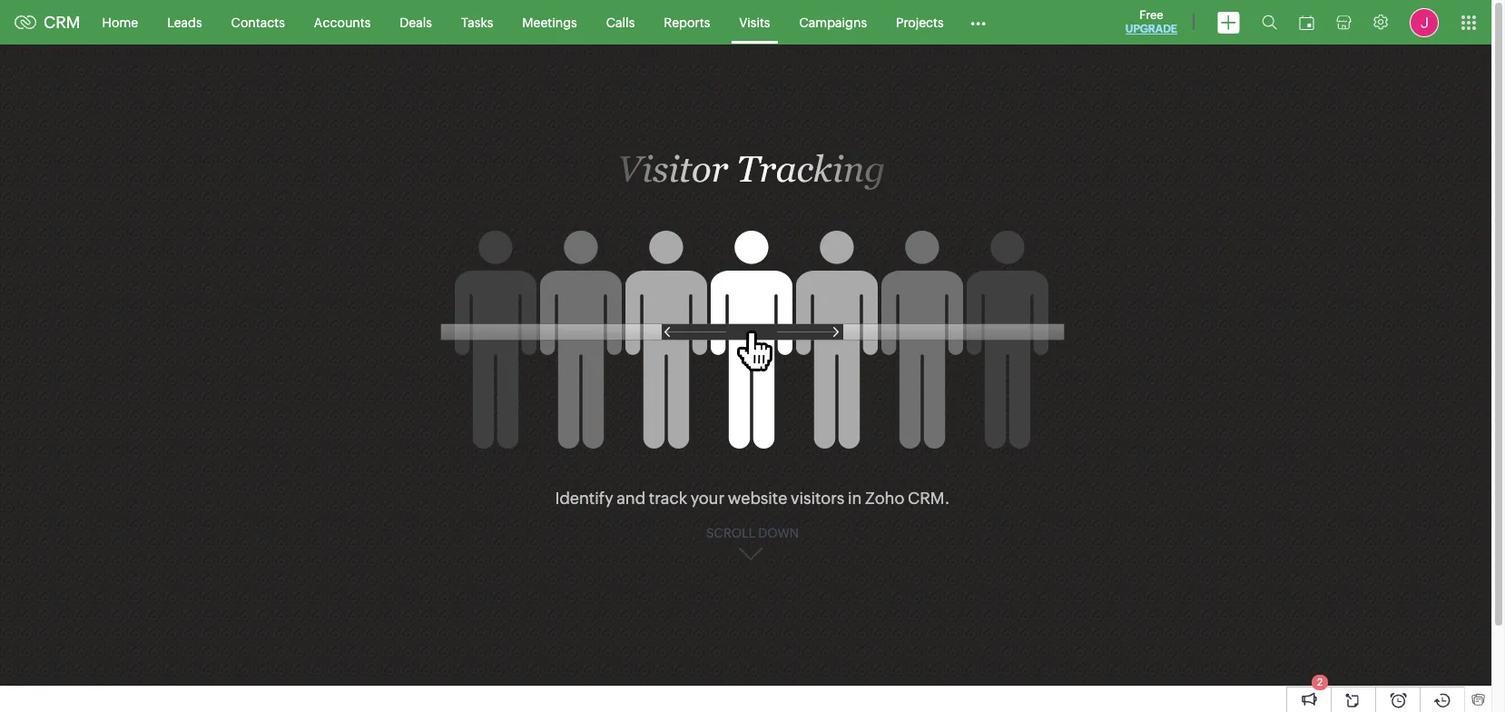 Task type: describe. For each thing, give the bounding box(es) containing it.
visitors
[[791, 489, 845, 508]]

profile image
[[1411, 8, 1440, 37]]

visits link
[[725, 0, 785, 44]]

tasks
[[461, 15, 493, 30]]

calls
[[607, 15, 635, 30]]

tasks link
[[447, 0, 508, 44]]

calendar image
[[1300, 15, 1315, 30]]

accounts link
[[300, 0, 385, 44]]

identify
[[555, 489, 614, 508]]

projects link
[[882, 0, 959, 44]]

home link
[[88, 0, 153, 44]]

accounts
[[314, 15, 371, 30]]

crm
[[44, 13, 80, 32]]

down
[[759, 526, 799, 540]]

projects
[[897, 15, 944, 30]]

create menu element
[[1207, 0, 1252, 44]]

track
[[649, 489, 688, 508]]

search image
[[1263, 15, 1278, 30]]

contacts link
[[217, 0, 300, 44]]

upgrade
[[1126, 23, 1178, 35]]

Other Modules field
[[959, 8, 998, 37]]

leads
[[167, 15, 202, 30]]

campaigns
[[800, 15, 867, 30]]



Task type: locate. For each thing, give the bounding box(es) containing it.
calls link
[[592, 0, 650, 44]]

home
[[102, 15, 138, 30]]

identify and track your website visitors in zoho crm.
[[555, 489, 951, 508]]

scroll down
[[707, 526, 799, 540]]

campaigns link
[[785, 0, 882, 44]]

profile element
[[1400, 0, 1451, 44]]

deals link
[[385, 0, 447, 44]]

free
[[1140, 8, 1164, 22]]

meetings link
[[508, 0, 592, 44]]

create menu image
[[1218, 11, 1241, 33]]

zoho
[[866, 489, 905, 508]]

reports
[[664, 15, 711, 30]]

2
[[1318, 677, 1323, 688]]

meetings
[[523, 15, 577, 30]]

scroll
[[707, 526, 756, 540]]

your
[[691, 489, 725, 508]]

contacts
[[231, 15, 285, 30]]

crm.
[[908, 489, 951, 508]]

in
[[848, 489, 862, 508]]

crm link
[[15, 13, 80, 32]]

free upgrade
[[1126, 8, 1178, 35]]

leads link
[[153, 0, 217, 44]]

search element
[[1252, 0, 1289, 45]]

visits
[[740, 15, 771, 30]]

website
[[728, 489, 788, 508]]

reports link
[[650, 0, 725, 44]]

and
[[617, 489, 646, 508]]

deals
[[400, 15, 432, 30]]



Task type: vqa. For each thing, say whether or not it's contained in the screenshot.
the Free
yes



